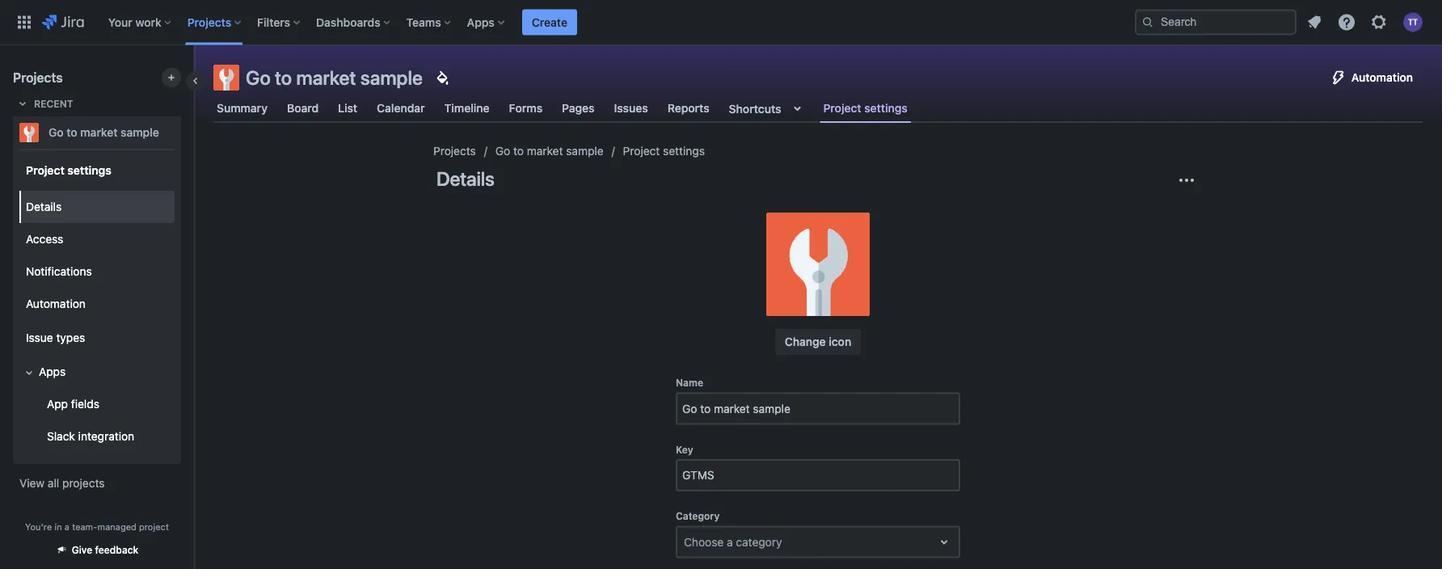 Task type: vqa. For each thing, say whether or not it's contained in the screenshot.
right Task icon
no



Task type: locate. For each thing, give the bounding box(es) containing it.
automation image
[[1330, 68, 1349, 87]]

group
[[16, 149, 175, 463], [16, 186, 175, 458]]

0 vertical spatial projects
[[187, 15, 231, 29]]

1 horizontal spatial project
[[623, 144, 660, 158]]

1 vertical spatial project
[[623, 144, 660, 158]]

tab list
[[204, 94, 1433, 123]]

project
[[139, 522, 169, 532]]

project
[[824, 101, 862, 115], [623, 144, 660, 158], [26, 163, 65, 177]]

go to market sample link
[[13, 116, 175, 149], [496, 142, 604, 161]]

1 horizontal spatial go to market sample link
[[496, 142, 604, 161]]

go to market sample down forms link
[[496, 144, 604, 158]]

projects right work
[[187, 15, 231, 29]]

settings
[[865, 101, 908, 115], [663, 144, 705, 158], [67, 163, 111, 177]]

project up details link
[[26, 163, 65, 177]]

your
[[108, 15, 132, 29]]

dashboards button
[[311, 9, 397, 35]]

banner containing your work
[[0, 0, 1443, 45]]

0 vertical spatial automation
[[1352, 71, 1414, 84]]

1 vertical spatial market
[[80, 126, 118, 139]]

reports link
[[665, 94, 713, 123]]

0 horizontal spatial details
[[26, 200, 62, 214]]

2 vertical spatial project settings
[[26, 163, 111, 177]]

0 vertical spatial details
[[437, 167, 495, 190]]

1 vertical spatial to
[[67, 126, 77, 139]]

2 horizontal spatial market
[[527, 144, 563, 158]]

a
[[65, 522, 70, 532], [727, 535, 733, 549]]

teams
[[407, 15, 441, 29]]

change icon button
[[775, 329, 862, 355]]

settings inside project settings 'link'
[[663, 144, 705, 158]]

project settings
[[824, 101, 908, 115], [623, 144, 705, 158], [26, 163, 111, 177]]

0 horizontal spatial go to market sample
[[49, 126, 159, 139]]

app fields
[[47, 398, 99, 411]]

go
[[246, 66, 271, 89], [49, 126, 64, 139], [496, 144, 511, 158]]

2 horizontal spatial project settings
[[824, 101, 908, 115]]

project inside 'link'
[[623, 144, 660, 158]]

key
[[676, 444, 694, 455]]

market up details link
[[80, 126, 118, 139]]

0 horizontal spatial project settings
[[26, 163, 111, 177]]

projects
[[62, 477, 105, 490]]

0 vertical spatial market
[[296, 66, 356, 89]]

in
[[55, 522, 62, 532]]

2 vertical spatial projects
[[434, 144, 476, 158]]

notifications image
[[1305, 13, 1325, 32]]

go to market sample
[[246, 66, 423, 89], [49, 126, 159, 139], [496, 144, 604, 158]]

2 horizontal spatial to
[[514, 144, 524, 158]]

1 vertical spatial projects
[[13, 70, 63, 85]]

0 horizontal spatial projects
[[13, 70, 63, 85]]

0 horizontal spatial automation
[[26, 297, 86, 311]]

1 vertical spatial automation
[[26, 297, 86, 311]]

details down projects link
[[437, 167, 495, 190]]

automation down notifications
[[26, 297, 86, 311]]

app fields link
[[29, 388, 175, 421]]

0 horizontal spatial project
[[26, 163, 65, 177]]

go to market sample link down forms link
[[496, 142, 604, 161]]

apps inside button
[[39, 365, 66, 379]]

1 horizontal spatial settings
[[663, 144, 705, 158]]

apps
[[467, 15, 495, 29], [39, 365, 66, 379]]

2 horizontal spatial go to market sample
[[496, 144, 604, 158]]

go to market sample down "recent"
[[49, 126, 159, 139]]

2 horizontal spatial settings
[[865, 101, 908, 115]]

issue types link
[[19, 320, 175, 356]]

2 group from the top
[[16, 186, 175, 458]]

2 horizontal spatial project
[[824, 101, 862, 115]]

pages
[[562, 102, 595, 115]]

1 vertical spatial a
[[727, 535, 733, 549]]

0 horizontal spatial apps
[[39, 365, 66, 379]]

2 vertical spatial settings
[[67, 163, 111, 177]]

icon
[[829, 335, 852, 349]]

2 vertical spatial to
[[514, 144, 524, 158]]

to down "recent"
[[67, 126, 77, 139]]

1 horizontal spatial to
[[275, 66, 292, 89]]

automation inside button
[[1352, 71, 1414, 84]]

1 horizontal spatial go to market sample
[[246, 66, 423, 89]]

sample up 'calendar'
[[360, 66, 423, 89]]

2 vertical spatial sample
[[566, 144, 604, 158]]

0 horizontal spatial go to market sample link
[[13, 116, 175, 149]]

change icon
[[785, 335, 852, 349]]

view all projects link
[[13, 469, 181, 498]]

dashboards
[[316, 15, 381, 29]]

give feedback
[[72, 545, 139, 556]]

a right the choose
[[727, 535, 733, 549]]

your work button
[[103, 9, 178, 35]]

0 vertical spatial to
[[275, 66, 292, 89]]

set background color image
[[433, 68, 452, 87]]

category
[[676, 511, 720, 522]]

projects link
[[434, 142, 476, 161]]

go right projects link
[[496, 144, 511, 158]]

projects
[[187, 15, 231, 29], [13, 70, 63, 85], [434, 144, 476, 158]]

2 vertical spatial go
[[496, 144, 511, 158]]

projects for projects popup button
[[187, 15, 231, 29]]

projects up collapse recent projects icon
[[13, 70, 63, 85]]

jira image
[[42, 13, 84, 32], [42, 13, 84, 32]]

slack
[[47, 430, 75, 443]]

projects inside popup button
[[187, 15, 231, 29]]

give
[[72, 545, 92, 556]]

sample down the pages link
[[566, 144, 604, 158]]

fields
[[71, 398, 99, 411]]

0 vertical spatial apps
[[467, 15, 495, 29]]

0 vertical spatial project settings
[[824, 101, 908, 115]]

market
[[296, 66, 356, 89], [80, 126, 118, 139], [527, 144, 563, 158]]

projects button
[[183, 9, 248, 35]]

1 vertical spatial apps
[[39, 365, 66, 379]]

0 horizontal spatial a
[[65, 522, 70, 532]]

details
[[437, 167, 495, 190], [26, 200, 62, 214]]

0 vertical spatial sample
[[360, 66, 423, 89]]

2 horizontal spatial sample
[[566, 144, 604, 158]]

automation right automation icon at top right
[[1352, 71, 1414, 84]]

2 horizontal spatial go
[[496, 144, 511, 158]]

create
[[532, 15, 568, 29]]

1 horizontal spatial apps
[[467, 15, 495, 29]]

1 vertical spatial sample
[[121, 126, 159, 139]]

2 horizontal spatial projects
[[434, 144, 476, 158]]

sample left the add to starred image
[[121, 126, 159, 139]]

help image
[[1338, 13, 1357, 32]]

Category text field
[[684, 534, 687, 550]]

collapse recent projects image
[[13, 94, 32, 113]]

slack integration
[[47, 430, 134, 443]]

recent
[[34, 98, 73, 109]]

project down issues "link"
[[623, 144, 660, 158]]

market down forms link
[[527, 144, 563, 158]]

apps up the app
[[39, 365, 66, 379]]

1 vertical spatial settings
[[663, 144, 705, 158]]

go up summary
[[246, 66, 271, 89]]

0 horizontal spatial go
[[49, 126, 64, 139]]

sample
[[360, 66, 423, 89], [121, 126, 159, 139], [566, 144, 604, 158]]

a right in
[[65, 522, 70, 532]]

1 horizontal spatial project settings
[[623, 144, 705, 158]]

1 horizontal spatial a
[[727, 535, 733, 549]]

tab list containing project settings
[[204, 94, 1433, 123]]

to
[[275, 66, 292, 89], [67, 126, 77, 139], [514, 144, 524, 158]]

automation link
[[19, 288, 175, 320]]

1 horizontal spatial details
[[437, 167, 495, 190]]

go to market sample up "list"
[[246, 66, 423, 89]]

create project image
[[165, 71, 178, 84]]

project right shortcuts dropdown button
[[824, 101, 862, 115]]

1 vertical spatial details
[[26, 200, 62, 214]]

1 horizontal spatial go
[[246, 66, 271, 89]]

teams button
[[402, 9, 458, 35]]

feedback
[[95, 545, 139, 556]]

banner
[[0, 0, 1443, 45]]

access link
[[19, 223, 175, 256]]

market up "list"
[[296, 66, 356, 89]]

project settings inside group
[[26, 163, 111, 177]]

change
[[785, 335, 826, 349]]

1 vertical spatial project settings
[[623, 144, 705, 158]]

more image
[[1178, 171, 1197, 190]]

to down forms link
[[514, 144, 524, 158]]

you're in a team-managed project
[[25, 522, 169, 532]]

details up access
[[26, 200, 62, 214]]

apps button
[[462, 9, 511, 35]]

details link
[[19, 191, 175, 223]]

1 group from the top
[[16, 149, 175, 463]]

go down "recent"
[[49, 126, 64, 139]]

automation
[[1352, 71, 1414, 84], [26, 297, 86, 311]]

shortcuts
[[729, 102, 782, 115]]

category
[[736, 535, 783, 549]]

to up board
[[275, 66, 292, 89]]

1 horizontal spatial projects
[[187, 15, 231, 29]]

projects for projects link
[[434, 144, 476, 158]]

1 horizontal spatial sample
[[360, 66, 423, 89]]

1 horizontal spatial automation
[[1352, 71, 1414, 84]]

projects down timeline link
[[434, 144, 476, 158]]

project settings for group containing project settings
[[26, 163, 111, 177]]

apps right teams dropdown button
[[467, 15, 495, 29]]

shortcuts button
[[726, 94, 811, 123]]

go to market sample link down "recent"
[[13, 116, 175, 149]]



Task type: describe. For each thing, give the bounding box(es) containing it.
slack integration link
[[29, 421, 175, 453]]

Search field
[[1136, 9, 1297, 35]]

issue
[[26, 331, 53, 345]]

group containing details
[[16, 186, 175, 458]]

0 horizontal spatial sample
[[121, 126, 159, 139]]

project settings for project settings 'link' at the top of the page
[[623, 144, 705, 158]]

issue types
[[26, 331, 85, 345]]

pages link
[[559, 94, 598, 123]]

forms link
[[506, 94, 546, 123]]

all
[[48, 477, 59, 490]]

managed
[[97, 522, 137, 532]]

notifications
[[26, 265, 92, 278]]

0 horizontal spatial settings
[[67, 163, 111, 177]]

automation button
[[1320, 65, 1424, 91]]

list link
[[335, 94, 361, 123]]

board
[[287, 102, 319, 115]]

give feedback button
[[46, 537, 148, 563]]

details inside group
[[26, 200, 62, 214]]

0 vertical spatial project
[[824, 101, 862, 115]]

filters
[[257, 15, 290, 29]]

0 vertical spatial settings
[[865, 101, 908, 115]]

1 horizontal spatial market
[[296, 66, 356, 89]]

choose a category
[[684, 535, 783, 549]]

filters button
[[252, 9, 307, 35]]

expand image
[[19, 363, 39, 383]]

Key field
[[678, 461, 959, 490]]

types
[[56, 331, 85, 345]]

reports
[[668, 102, 710, 115]]

create button
[[522, 9, 577, 35]]

group containing project settings
[[16, 149, 175, 463]]

0 horizontal spatial to
[[67, 126, 77, 139]]

2 vertical spatial market
[[527, 144, 563, 158]]

0 vertical spatial go to market sample
[[246, 66, 423, 89]]

1 vertical spatial go to market sample
[[49, 126, 159, 139]]

0 vertical spatial a
[[65, 522, 70, 532]]

issues
[[614, 102, 648, 115]]

0 horizontal spatial market
[[80, 126, 118, 139]]

project settings inside tab list
[[824, 101, 908, 115]]

your work
[[108, 15, 162, 29]]

appswitcher icon image
[[15, 13, 34, 32]]

you're
[[25, 522, 52, 532]]

notifications link
[[19, 256, 175, 288]]

summary link
[[214, 94, 271, 123]]

add to starred image
[[176, 123, 196, 142]]

choose
[[684, 535, 724, 549]]

timeline link
[[441, 94, 493, 123]]

0 vertical spatial go
[[246, 66, 271, 89]]

app
[[47, 398, 68, 411]]

project avatar image
[[767, 213, 870, 316]]

summary
[[217, 102, 268, 115]]

integration
[[78, 430, 134, 443]]

primary element
[[10, 0, 1136, 45]]

settings image
[[1370, 13, 1390, 32]]

timeline
[[445, 102, 490, 115]]

1 vertical spatial go
[[49, 126, 64, 139]]

work
[[135, 15, 162, 29]]

project settings link
[[623, 142, 705, 161]]

access
[[26, 233, 63, 246]]

Name field
[[678, 394, 959, 423]]

forms
[[509, 102, 543, 115]]

view all projects
[[19, 477, 105, 490]]

team-
[[72, 522, 97, 532]]

calendar
[[377, 102, 425, 115]]

view
[[19, 477, 45, 490]]

list
[[338, 102, 358, 115]]

2 vertical spatial project
[[26, 163, 65, 177]]

apps inside popup button
[[467, 15, 495, 29]]

2 vertical spatial go to market sample
[[496, 144, 604, 158]]

board link
[[284, 94, 322, 123]]

issues link
[[611, 94, 652, 123]]

your profile and settings image
[[1404, 13, 1424, 32]]

open image
[[935, 533, 954, 552]]

search image
[[1142, 16, 1155, 29]]

apps button
[[19, 356, 175, 388]]

name
[[676, 377, 704, 389]]

calendar link
[[374, 94, 428, 123]]



